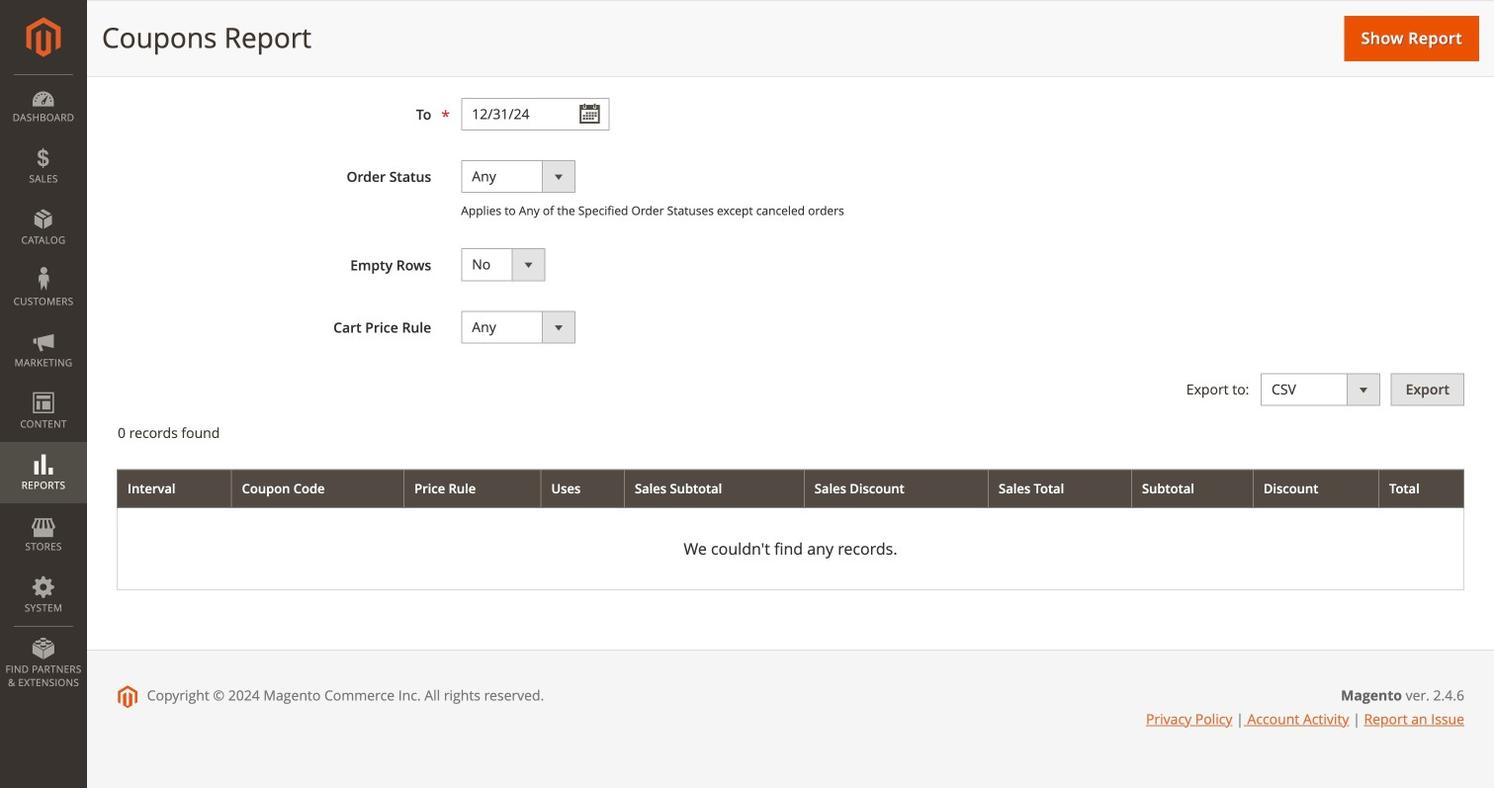 Task type: locate. For each thing, give the bounding box(es) containing it.
None text field
[[461, 35, 610, 68], [461, 98, 610, 130], [461, 35, 610, 68], [461, 98, 610, 130]]

menu bar
[[0, 74, 87, 700]]



Task type: describe. For each thing, give the bounding box(es) containing it.
magento admin panel image
[[26, 17, 61, 57]]



